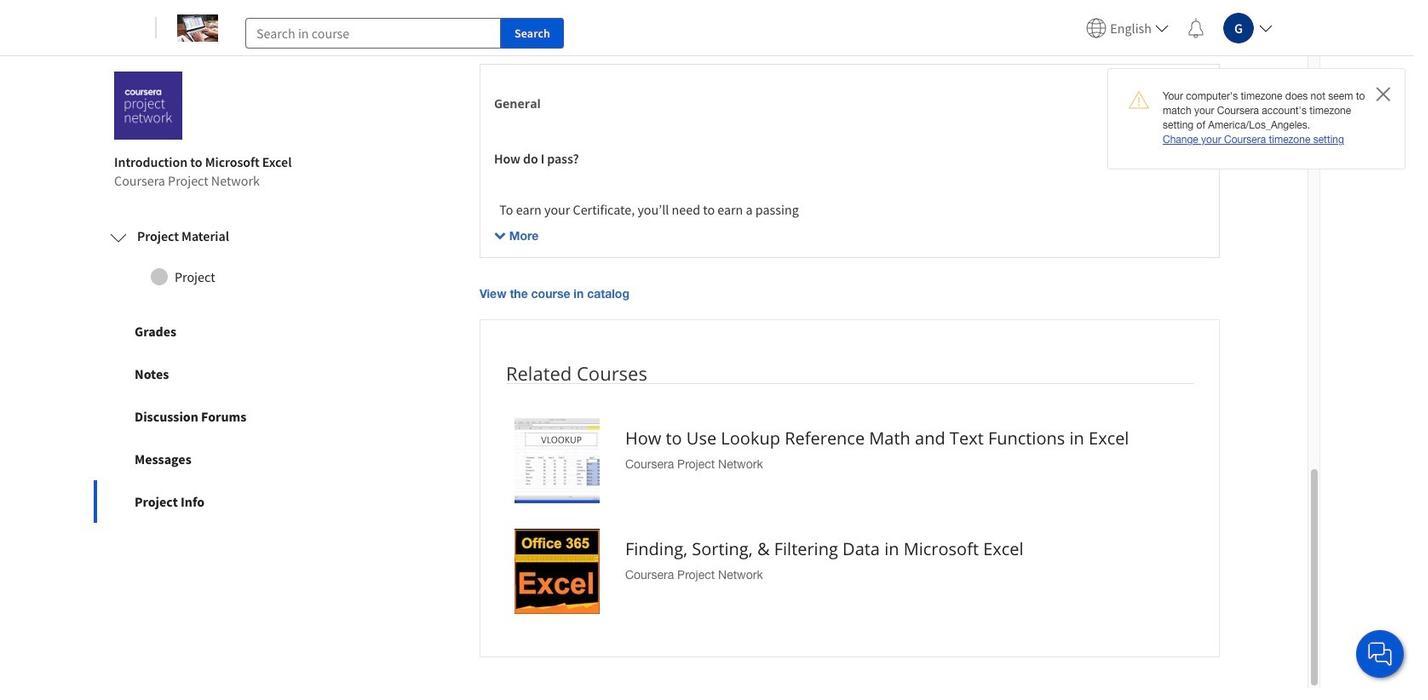 Task type: locate. For each thing, give the bounding box(es) containing it.
help center image
[[1370, 644, 1391, 665]]

coursera project network image
[[114, 72, 182, 140]]

timezone mismatch warning modal dialog
[[1108, 68, 1406, 169]]



Task type: vqa. For each thing, say whether or not it's contained in the screenshot.
search box
no



Task type: describe. For each thing, give the bounding box(es) containing it.
name home page | coursera image
[[177, 14, 218, 41]]

Search in course text field
[[245, 17, 501, 48]]



